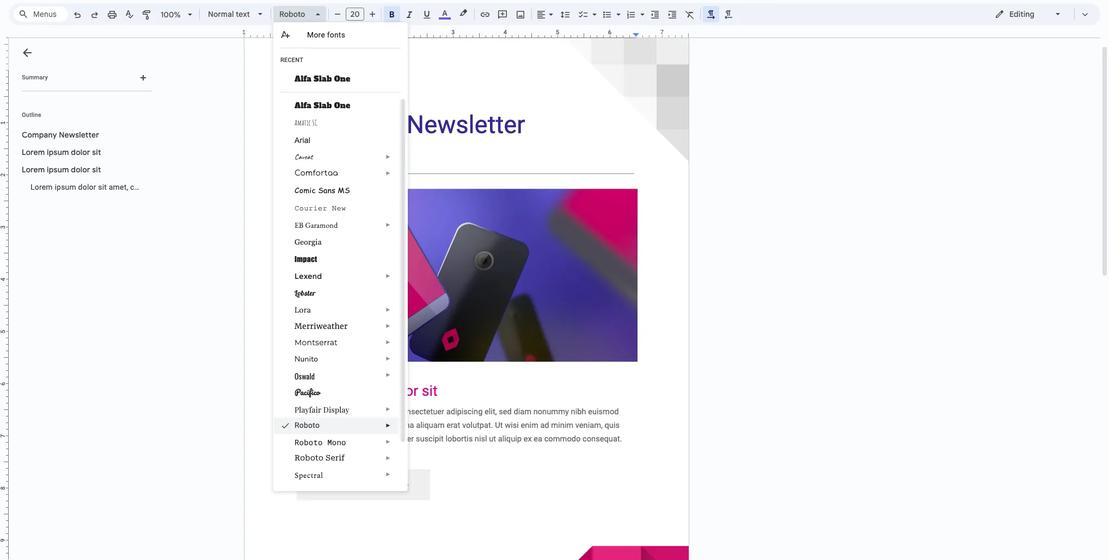 Task type: locate. For each thing, give the bounding box(es) containing it.
0 vertical spatial slab
[[314, 74, 332, 84]]

Menus field
[[14, 7, 68, 22]]

lobster
[[295, 289, 316, 298]]

insert image image
[[514, 7, 527, 22]]

► for roboto serif
[[386, 456, 391, 462]]

roboto inside option
[[279, 9, 305, 19]]

roboto up the roboto serif
[[295, 438, 323, 448]]

alfa slab one
[[295, 74, 351, 84], [295, 100, 351, 111]]

1 slab from the top
[[314, 74, 332, 84]]

1
[[242, 28, 246, 36]]

► for roboto mono
[[386, 440, 391, 446]]

roboto up spectral
[[295, 454, 324, 463]]

2 ► from the top
[[386, 170, 391, 176]]

2 vertical spatial dolor
[[78, 183, 96, 192]]

slab
[[314, 74, 332, 84], [314, 100, 332, 111]]

bulleted list menu image
[[614, 7, 621, 11]]

roboto serif
[[295, 454, 345, 463]]

outline heading
[[9, 111, 157, 126]]

► for spectral
[[386, 472, 391, 478]]

new
[[332, 204, 346, 213]]

1 vertical spatial lorem
[[22, 165, 45, 175]]

numbered list menu image
[[638, 7, 645, 11]]

Zoom field
[[156, 7, 197, 23]]

text color image
[[439, 7, 451, 20]]

0 vertical spatial alfa
[[295, 74, 312, 84]]

1 vertical spatial alfa
[[295, 100, 312, 111]]

pacifico application
[[0, 0, 1109, 561]]

lorem
[[22, 148, 45, 157], [22, 165, 45, 175], [31, 183, 53, 192]]

eb
[[295, 221, 304, 230]]

roboto for roboto serif
[[295, 454, 324, 463]]

1 vertical spatial sit
[[92, 165, 101, 175]]

comfortaa
[[295, 169, 338, 178]]

more
[[307, 31, 325, 39]]

company
[[22, 130, 57, 140]]

► for lexend
[[386, 273, 391, 279]]

1 vertical spatial slab
[[314, 100, 332, 111]]

one
[[334, 74, 351, 84], [334, 100, 351, 111]]

0 vertical spatial one
[[334, 74, 351, 84]]

► for eb garamond
[[386, 222, 391, 228]]

10 ► from the top
[[386, 407, 391, 413]]

roboto up left margin image in the top of the page
[[279, 9, 305, 19]]

merriweather
[[295, 322, 348, 332]]

0 vertical spatial alfa slab one
[[295, 74, 351, 84]]

►
[[386, 154, 391, 160], [386, 170, 391, 176], [386, 222, 391, 228], [386, 273, 391, 279], [386, 307, 391, 313], [386, 324, 391, 330], [386, 340, 391, 346], [386, 356, 391, 362], [386, 373, 391, 379], [386, 407, 391, 413], [386, 423, 391, 429], [386, 440, 391, 446], [386, 456, 391, 462], [386, 472, 391, 478]]

2 vertical spatial lorem
[[31, 183, 53, 192]]

dolor
[[71, 148, 90, 157], [71, 165, 90, 175], [78, 183, 96, 192]]

sit left amet,
[[98, 183, 107, 192]]

roboto
[[279, 9, 305, 19], [295, 422, 320, 430], [295, 438, 323, 448], [295, 454, 324, 463]]

sit down newsletter
[[92, 148, 101, 157]]

1 ► from the top
[[386, 154, 391, 160]]

alfa
[[295, 74, 312, 84], [295, 100, 312, 111]]

lorem ipsum dolor sit
[[22, 148, 101, 157], [22, 165, 101, 175]]

6 ► from the top
[[386, 324, 391, 330]]

0 vertical spatial lorem ipsum dolor sit
[[22, 148, 101, 157]]

2 alfa from the top
[[295, 100, 312, 111]]

1 one from the top
[[334, 74, 351, 84]]

alfa slab one down recent menu item
[[295, 74, 351, 84]]

ipsum
[[47, 148, 69, 157], [47, 165, 69, 175], [55, 183, 76, 192]]

1 vertical spatial lorem ipsum dolor sit
[[22, 165, 101, 175]]

► for nunito
[[386, 356, 391, 362]]

courier
[[295, 204, 327, 213]]

2 alfa slab one from the top
[[295, 100, 351, 111]]

12 ► from the top
[[386, 440, 391, 446]]

5 ► from the top
[[386, 307, 391, 313]]

4 ► from the top
[[386, 273, 391, 279]]

slab up sc
[[314, 100, 332, 111]]

alfa slab one up sc
[[295, 100, 351, 111]]

arial
[[295, 136, 310, 145]]

pacifico
[[295, 386, 320, 399]]

alfa up amatic
[[295, 100, 312, 111]]

normal text
[[208, 9, 250, 19]]

recent
[[280, 57, 303, 64]]

1 vertical spatial one
[[334, 100, 351, 111]]

2 slab from the top
[[314, 100, 332, 111]]

checklist menu image
[[590, 7, 597, 11]]

sit
[[92, 148, 101, 157], [92, 165, 101, 175], [98, 183, 107, 192]]

7 ► from the top
[[386, 340, 391, 346]]

13 ► from the top
[[386, 456, 391, 462]]

2 one from the top
[[334, 100, 351, 111]]

normal
[[208, 9, 234, 19]]

9 ► from the top
[[386, 373, 391, 379]]

alfa down recent
[[295, 74, 312, 84]]

Font size field
[[346, 8, 369, 21]]

slab down recent menu item
[[314, 74, 332, 84]]

editing button
[[987, 6, 1070, 22]]

display
[[323, 405, 350, 416]]

lorem ipsum dolor sit amet, consectetuer adipiscing elit!
[[31, 183, 228, 192]]

3 ► from the top
[[386, 222, 391, 228]]

sit up lorem ipsum dolor sit amet, consectetuer adipiscing elit!
[[92, 165, 101, 175]]

oswald
[[295, 371, 315, 382]]

montserrat
[[295, 338, 338, 348]]

spectral
[[295, 471, 323, 482]]

► for caveat
[[386, 154, 391, 160]]

8 ► from the top
[[386, 356, 391, 362]]

company newsletter
[[22, 130, 99, 140]]

14 ► from the top
[[386, 472, 391, 478]]

editing
[[1010, 9, 1035, 19]]

1 vertical spatial alfa slab one
[[295, 100, 351, 111]]



Task type: vqa. For each thing, say whether or not it's contained in the screenshot.
background button
no



Task type: describe. For each thing, give the bounding box(es) containing it.
comic sans ms
[[295, 185, 350, 196]]

newsletter
[[59, 130, 99, 140]]

summary heading
[[22, 74, 48, 82]]

highlight color image
[[458, 7, 469, 20]]

2 vertical spatial sit
[[98, 183, 107, 192]]

summary
[[22, 74, 48, 81]]

caveat
[[295, 153, 313, 162]]

garamond
[[305, 221, 338, 230]]

► for lora
[[386, 307, 391, 313]]

recent menu item
[[280, 56, 381, 67]]

amet,
[[109, 183, 128, 192]]

ms
[[338, 185, 350, 196]]

1 alfa slab one from the top
[[295, 74, 351, 84]]

amatic
[[295, 118, 311, 127]]

► for oswald
[[386, 373, 391, 379]]

1 alfa from the top
[[295, 74, 312, 84]]

playfair display
[[295, 405, 350, 416]]

left margin image
[[245, 29, 300, 38]]

0 vertical spatial dolor
[[71, 148, 90, 157]]

consectetuer
[[130, 183, 176, 192]]

► for montserrat
[[386, 340, 391, 346]]

outline
[[22, 112, 41, 119]]

► for comfortaa
[[386, 170, 391, 176]]

sans
[[318, 185, 336, 196]]

Zoom text field
[[158, 7, 184, 22]]

top margin image
[[0, 32, 8, 74]]

1 vertical spatial dolor
[[71, 165, 90, 175]]

11 ► from the top
[[386, 423, 391, 429]]

impact
[[295, 255, 317, 264]]

lexend
[[295, 272, 322, 282]]

Font size text field
[[346, 8, 364, 21]]

adipiscing
[[178, 183, 214, 192]]

roboto down playfair
[[295, 422, 320, 430]]

1 lorem ipsum dolor sit from the top
[[22, 148, 101, 157]]

roboto for roboto mono
[[295, 438, 323, 448]]

line & paragraph spacing image
[[559, 7, 572, 22]]

document outline element
[[9, 38, 228, 561]]

amatic sc
[[295, 118, 317, 127]]

sc
[[312, 118, 317, 127]]

serif
[[326, 454, 345, 463]]

0 vertical spatial ipsum
[[47, 148, 69, 157]]

2 lorem ipsum dolor sit from the top
[[22, 165, 101, 175]]

► for merriweather
[[386, 324, 391, 330]]

roboto for font list. roboto selected. option
[[279, 9, 305, 19]]

fonts
[[327, 31, 345, 39]]

more fonts
[[307, 31, 345, 39]]

pacifico menu
[[273, 22, 408, 502]]

text
[[236, 9, 250, 19]]

mode and view toolbar
[[987, 3, 1094, 25]]

1 vertical spatial ipsum
[[47, 165, 69, 175]]

roboto mono
[[295, 438, 346, 448]]

0 vertical spatial lorem
[[22, 148, 45, 157]]

lora
[[295, 306, 311, 315]]

nunito
[[295, 355, 318, 365]]

playfair
[[295, 405, 321, 416]]

right margin image
[[633, 29, 688, 38]]

0 vertical spatial sit
[[92, 148, 101, 157]]

2 vertical spatial ipsum
[[55, 183, 76, 192]]

font list. roboto selected. option
[[279, 7, 309, 22]]

main toolbar
[[68, 0, 737, 277]]

georgia
[[295, 238, 322, 247]]

eb garamond
[[295, 221, 338, 230]]

courier new
[[295, 204, 346, 213]]

mono
[[327, 438, 346, 448]]

comic
[[295, 185, 316, 196]]

styles list. normal text selected. option
[[208, 7, 252, 22]]

elit!
[[216, 183, 228, 192]]



